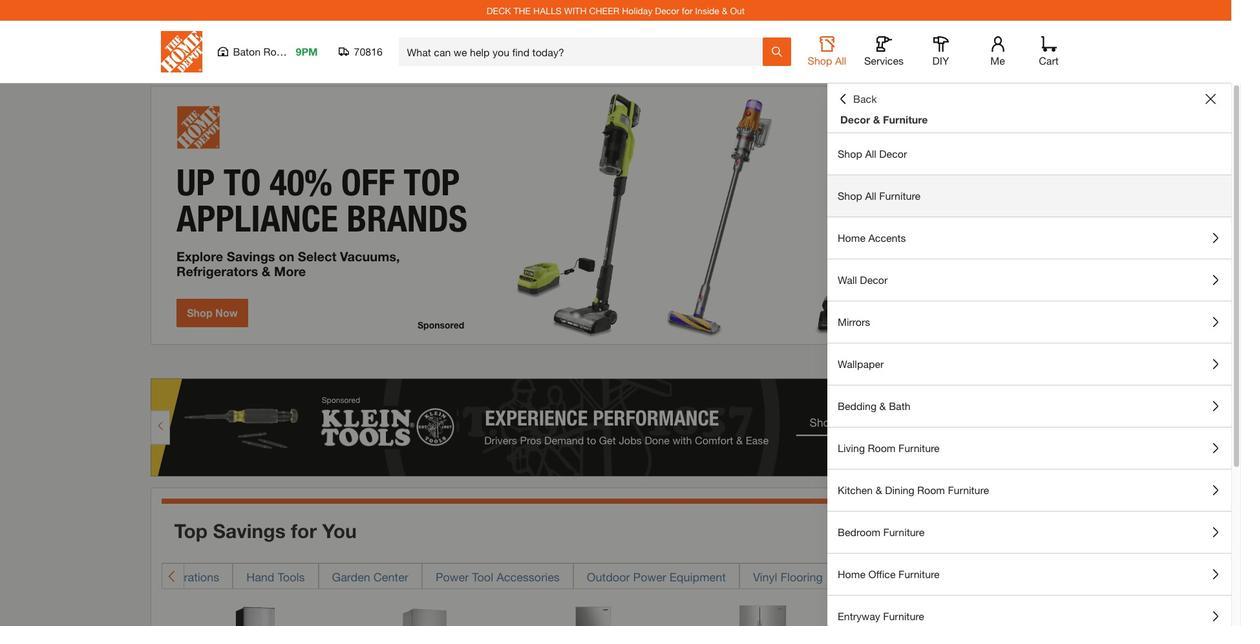 Task type: describe. For each thing, give the bounding box(es) containing it.
outdoor power equipment
[[587, 570, 726, 584]]

entryway furniture
[[838, 610, 925, 622]]

shop all decor link
[[828, 133, 1232, 175]]

furniture inside living room furniture button
[[899, 442, 940, 454]]

dining
[[886, 484, 915, 496]]

2 power from the left
[[634, 570, 667, 584]]

shop all decor
[[838, 147, 908, 160]]

christmas
[[101, 570, 153, 584]]

vinyl flooring
[[753, 570, 823, 584]]

shop for shop all decor
[[838, 147, 863, 160]]

bedding
[[838, 400, 877, 412]]

shop all button
[[807, 36, 848, 67]]

back button
[[838, 92, 877, 105]]

halls
[[534, 5, 562, 16]]

mirrors button
[[828, 301, 1232, 343]]

home for home office furniture
[[838, 568, 866, 580]]

7.3 cu. ft. 2-door mini fridge in platinum steel with freezer image
[[545, 602, 643, 626]]

out
[[731, 5, 745, 16]]

back arrow image
[[167, 570, 178, 582]]

all for shop all furniture
[[866, 190, 877, 202]]

9pm
[[296, 45, 318, 58]]

the home depot logo image
[[161, 31, 202, 72]]

cart link
[[1035, 36, 1064, 67]]

18.7 cu. ft. bottom freezer refrigerator in stainless steel image
[[376, 602, 473, 626]]

outdoor power equipment button
[[574, 563, 740, 589]]

tools
[[278, 570, 305, 584]]

back
[[854, 92, 877, 105]]

1 vertical spatial for
[[291, 519, 317, 542]]

top savings for you
[[174, 519, 357, 542]]

garden center
[[332, 570, 409, 584]]

cheer
[[590, 5, 620, 16]]

power tool accessories button
[[422, 563, 574, 589]]

christmas decorations button
[[87, 563, 233, 589]]

bath
[[889, 400, 911, 412]]

home accents
[[838, 232, 907, 244]]

bedroom furniture button
[[828, 512, 1232, 553]]

you
[[322, 519, 357, 542]]

me button
[[978, 36, 1019, 67]]

feedback link image
[[1224, 219, 1242, 288]]

kitchen & dining room furniture button
[[828, 470, 1232, 511]]

bedding & bath button
[[828, 386, 1232, 427]]

home office furniture button
[[828, 554, 1232, 595]]

baton
[[233, 45, 261, 58]]

furniture inside the bedroom furniture button
[[884, 526, 925, 538]]

hand tools button
[[233, 563, 319, 589]]

all for shop all decor
[[866, 147, 877, 160]]

decor inside button
[[860, 274, 888, 286]]

0 vertical spatial room
[[868, 442, 896, 454]]

shop for shop all
[[808, 54, 833, 67]]

services
[[865, 54, 904, 67]]

savings
[[213, 519, 286, 542]]

home accents button
[[828, 217, 1232, 259]]

storage
[[875, 570, 916, 584]]

17.7 cu. ft. bottom freezer refrigerator in fingerprint resistant stainless steel, counter depth image
[[884, 602, 981, 626]]

wall decor button
[[828, 259, 1232, 301]]

christmas decorations
[[101, 570, 219, 584]]

garden
[[332, 570, 371, 584]]

1 tool from the left
[[472, 570, 494, 584]]

decor right holiday
[[655, 5, 680, 16]]

7.1 cu. ft. top freezer refrigerator in stainless steel look image
[[207, 602, 304, 626]]

services button
[[864, 36, 905, 67]]

decorations
[[157, 570, 219, 584]]

accents
[[869, 232, 907, 244]]

top
[[174, 519, 208, 542]]

What can we help you find today? search field
[[407, 38, 762, 65]]

living room furniture
[[838, 442, 940, 454]]

wall decor
[[838, 274, 888, 286]]

deck
[[487, 5, 511, 16]]



Task type: locate. For each thing, give the bounding box(es) containing it.
all
[[836, 54, 847, 67], [866, 147, 877, 160], [866, 190, 877, 202]]

diy button
[[921, 36, 962, 67]]

holiday
[[622, 5, 653, 16]]

hand tools
[[247, 570, 305, 584]]

all inside "link"
[[866, 190, 877, 202]]

diy
[[933, 54, 950, 67]]

bedroom
[[838, 526, 881, 538]]

& for kitchen
[[876, 484, 883, 496]]

rouge
[[264, 45, 294, 58]]

wallpaper button
[[828, 343, 1232, 385]]

entryway
[[838, 610, 881, 622]]

furniture inside shop all furniture "link"
[[880, 190, 921, 202]]

36 in. 24.9 cu. ft. side by side refrigerator in fingerprint resistant stainless steel image
[[714, 602, 812, 626]]

vinyl flooring button
[[740, 563, 837, 589]]

equipment
[[670, 570, 726, 584]]

&
[[722, 5, 728, 16], [874, 113, 881, 125], [880, 400, 887, 412], [876, 484, 883, 496]]

wall
[[838, 274, 858, 286]]

kitchen & dining room furniture
[[838, 484, 990, 496]]

hand
[[247, 570, 275, 584]]

tool left storage
[[850, 570, 872, 584]]

all inside button
[[836, 54, 847, 67]]

vinyl
[[753, 570, 778, 584]]

flooring
[[781, 570, 823, 584]]

0 vertical spatial shop
[[808, 54, 833, 67]]

2 home from the top
[[838, 568, 866, 580]]

cart
[[1040, 54, 1059, 67]]

tool
[[472, 570, 494, 584], [850, 570, 872, 584]]

& inside button
[[876, 484, 883, 496]]

room right living
[[868, 442, 896, 454]]

living
[[838, 442, 866, 454]]

for left you on the left of page
[[291, 519, 317, 542]]

all up the home accents on the right of the page
[[866, 190, 877, 202]]

2 tool from the left
[[850, 570, 872, 584]]

shop all furniture link
[[828, 175, 1232, 217]]

room
[[868, 442, 896, 454], [918, 484, 946, 496]]

home
[[838, 232, 866, 244], [838, 568, 866, 580]]

accessories
[[497, 570, 560, 584]]

1 horizontal spatial tool
[[850, 570, 872, 584]]

shop all
[[808, 54, 847, 67]]

mirrors
[[838, 316, 871, 328]]

all up back button
[[836, 54, 847, 67]]

1 horizontal spatial room
[[918, 484, 946, 496]]

1 horizontal spatial power
[[634, 570, 667, 584]]

shop left services
[[808, 54, 833, 67]]

& for decor
[[874, 113, 881, 125]]

& down the back at right top
[[874, 113, 881, 125]]

& left bath on the right
[[880, 400, 887, 412]]

office
[[869, 568, 896, 580]]

living room furniture button
[[828, 428, 1232, 469]]

1 vertical spatial room
[[918, 484, 946, 496]]

power
[[436, 570, 469, 584], [634, 570, 667, 584]]

home inside home accents button
[[838, 232, 866, 244]]

tool storage
[[850, 570, 916, 584]]

home left "accents"
[[838, 232, 866, 244]]

tool storage button
[[837, 563, 930, 589]]

baton rouge 9pm
[[233, 45, 318, 58]]

home office furniture
[[838, 568, 940, 580]]

2 vertical spatial all
[[866, 190, 877, 202]]

furniture
[[884, 113, 928, 125], [880, 190, 921, 202], [899, 442, 940, 454], [949, 484, 990, 496], [884, 526, 925, 538], [899, 568, 940, 580], [884, 610, 925, 622]]

the
[[514, 5, 531, 16]]

power right outdoor
[[634, 570, 667, 584]]

shop all furniture
[[838, 190, 921, 202]]

entryway furniture button
[[828, 596, 1232, 626]]

decor & furniture
[[841, 113, 928, 125]]

1 home from the top
[[838, 232, 866, 244]]

70816
[[354, 45, 383, 58]]

& for bedding
[[880, 400, 887, 412]]

shop inside button
[[808, 54, 833, 67]]

1 vertical spatial all
[[866, 147, 877, 160]]

outdoor
[[587, 570, 630, 584]]

menu
[[828, 133, 1232, 626]]

& left out
[[722, 5, 728, 16]]

0 horizontal spatial for
[[291, 519, 317, 542]]

shop inside "link"
[[838, 190, 863, 202]]

furniture inside home office furniture button
[[899, 568, 940, 580]]

1 vertical spatial home
[[838, 568, 866, 580]]

0 horizontal spatial tool
[[472, 570, 494, 584]]

inside
[[696, 5, 720, 16]]

shop for shop all furniture
[[838, 190, 863, 202]]

& inside button
[[880, 400, 887, 412]]

furniture inside kitchen & dining room furniture button
[[949, 484, 990, 496]]

decor down decor & furniture
[[880, 147, 908, 160]]

1 vertical spatial shop
[[838, 147, 863, 160]]

0 horizontal spatial power
[[436, 570, 469, 584]]

0 vertical spatial home
[[838, 232, 866, 244]]

with
[[565, 5, 587, 16]]

bedroom furniture
[[838, 526, 925, 538]]

center
[[374, 570, 409, 584]]

0 vertical spatial all
[[836, 54, 847, 67]]

tool left accessories
[[472, 570, 494, 584]]

deck the halls with cheer holiday decor for inside & out link
[[487, 5, 745, 16]]

all for shop all
[[836, 54, 847, 67]]

70816 button
[[339, 45, 383, 58]]

garden center button
[[319, 563, 422, 589]]

shop up the home accents on the right of the page
[[838, 190, 863, 202]]

decor
[[655, 5, 680, 16], [841, 113, 871, 125], [880, 147, 908, 160], [860, 274, 888, 286]]

bedding & bath
[[838, 400, 911, 412]]

decor right wall
[[860, 274, 888, 286]]

home inside home office furniture button
[[838, 568, 866, 580]]

kitchen
[[838, 484, 873, 496]]

0 horizontal spatial room
[[868, 442, 896, 454]]

home left office
[[838, 568, 866, 580]]

furniture inside entryway furniture button
[[884, 610, 925, 622]]

room right 'dining'
[[918, 484, 946, 496]]

wallpaper
[[838, 358, 884, 370]]

shop
[[808, 54, 833, 67], [838, 147, 863, 160], [838, 190, 863, 202]]

decor down back button
[[841, 113, 871, 125]]

menu containing shop all decor
[[828, 133, 1232, 626]]

all down decor & furniture
[[866, 147, 877, 160]]

for left inside
[[682, 5, 693, 16]]

& left 'dining'
[[876, 484, 883, 496]]

me
[[991, 54, 1006, 67]]

1 horizontal spatial for
[[682, 5, 693, 16]]

power tool accessories
[[436, 570, 560, 584]]

drawer close image
[[1206, 94, 1217, 104]]

2 vertical spatial shop
[[838, 190, 863, 202]]

deck the halls with cheer holiday decor for inside & out
[[487, 5, 745, 16]]

1 power from the left
[[436, 570, 469, 584]]

shop down decor & furniture
[[838, 147, 863, 160]]

power up 18.7 cu. ft. bottom freezer refrigerator in stainless steel 'image'
[[436, 570, 469, 584]]

home for home accents
[[838, 232, 866, 244]]

0 vertical spatial for
[[682, 5, 693, 16]]



Task type: vqa. For each thing, say whether or not it's contained in the screenshot.
right .
no



